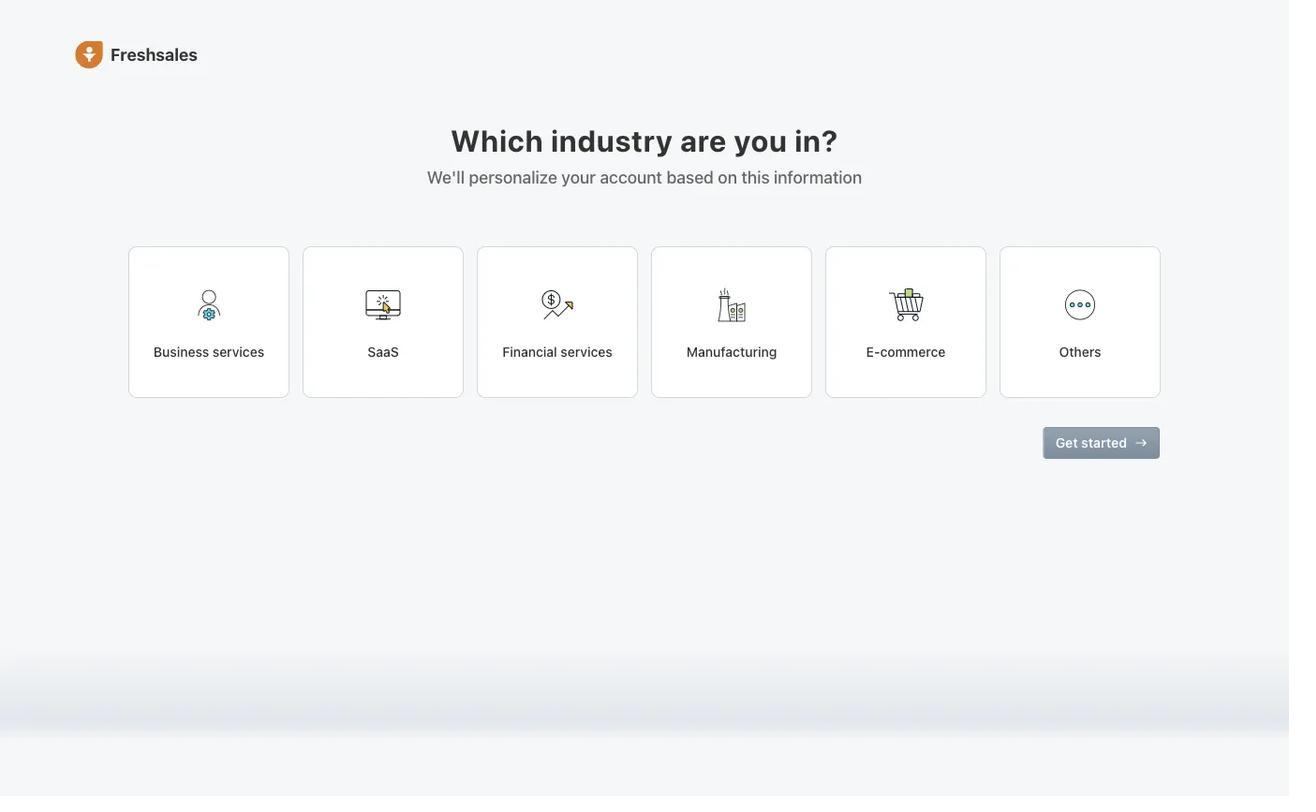 Task type: locate. For each thing, give the bounding box(es) containing it.
0 horizontal spatial information
[[132, 336, 205, 352]]

contact
[[79, 336, 129, 352]]

are
[[681, 123, 727, 158]]

0 horizontal spatial overview
[[117, 381, 174, 397]]

financial services
[[503, 344, 613, 360]]

services for financial services
[[561, 344, 613, 360]]

1 services from the left
[[213, 344, 264, 360]]

container_wx8msf4aqz5i3rn1 image
[[379, 676, 397, 695], [416, 691, 429, 704]]

1 horizontal spatial container_wx8msf4aqz5i3rn1 image
[[416, 691, 429, 704]]

qualified
[[407, 231, 463, 246], [949, 234, 998, 247]]

customer fit
[[147, 272, 213, 285]]

information down in? at right top
[[774, 167, 862, 187]]

customer
[[147, 272, 198, 285]]

add meeting
[[434, 691, 503, 704]]

new link
[[557, 229, 674, 252]]

financial services icon image
[[535, 282, 580, 327]]

click to add tags
[[388, 298, 481, 311]]

saas
[[368, 344, 399, 360]]

with
[[542, 666, 564, 679]]

1 horizontal spatial information
[[774, 167, 862, 187]]

qualified inside 'link'
[[407, 231, 463, 246]]

phone element
[[11, 716, 49, 754]]

0 horizontal spatial qualified
[[407, 231, 463, 246]]

0 vertical spatial information
[[774, 167, 862, 187]]

business
[[154, 344, 209, 360]]

widgetz.io
[[585, 397, 644, 410]]

container_wx8msf4aqz5i3rn1 image left no
[[379, 676, 397, 695]]

mng settings image
[[304, 340, 317, 353]]

0 vertical spatial overview
[[369, 163, 448, 185]]

emails janesampleton@gmail.com
[[795, 377, 944, 410]]

services
[[213, 344, 264, 360], [561, 344, 613, 360]]

upcoming
[[434, 666, 487, 679]]

no
[[416, 666, 431, 679]]

1 horizontal spatial services
[[561, 344, 613, 360]]

0 horizontal spatial services
[[213, 344, 264, 360]]

facebook circled image
[[143, 225, 160, 245]]

janesampleton@gmail.com link
[[795, 394, 944, 413]]

overview
[[369, 163, 448, 185], [117, 381, 174, 397]]

you
[[734, 123, 788, 158]]

sales
[[369, 231, 403, 246]]

we'll
[[427, 167, 465, 187]]

manufacturing
[[687, 344, 777, 360]]

negotiation / lost button
[[1027, 229, 1148, 252]]

location
[[374, 379, 419, 392]]

2 services from the left
[[561, 344, 613, 360]]

container_wx8msf4aqz5i3rn1 image left add
[[416, 691, 429, 704]]

based
[[667, 167, 714, 187]]

business services icon image
[[187, 282, 232, 327]]

/
[[1118, 234, 1121, 247]]

information down business services icon
[[132, 336, 205, 352]]

meetings
[[490, 666, 539, 679]]

0 horizontal spatial container_wx8msf4aqz5i3rn1 image
[[379, 676, 397, 695]]

personalize
[[469, 167, 558, 187]]

apps in marketplace
[[117, 688, 241, 704]]

negotiation / lost
[[1051, 234, 1148, 247]]

1 horizontal spatial overview
[[369, 163, 448, 185]]

overview down contact information
[[117, 381, 174, 397]]

sales qualified lead link
[[369, 222, 513, 249]]

financial
[[503, 344, 557, 360]]

add
[[434, 691, 456, 704]]

(sample)
[[647, 397, 696, 410]]

location glendale, arizona, usa
[[374, 379, 502, 411]]

services down business services icon
[[213, 344, 264, 360]]

lead
[[467, 231, 497, 246]]

negotiation / lost link
[[1027, 229, 1148, 252]]

phone image
[[21, 725, 39, 744]]

1 vertical spatial overview
[[117, 381, 174, 397]]

contact information
[[79, 336, 205, 352]]

services up accounts
[[561, 344, 613, 360]]

qualified link
[[909, 229, 1027, 252]]

Search your CRM... text field
[[82, 45, 270, 77]]

information
[[774, 167, 862, 187], [132, 336, 205, 352]]

business services
[[154, 344, 264, 360]]

overview up sales
[[369, 163, 448, 185]]

industry
[[551, 123, 673, 158]]



Task type: vqa. For each thing, say whether or not it's contained in the screenshot.
facebook circled image at the left of page
yes



Task type: describe. For each thing, give the bounding box(es) containing it.
emails
[[795, 377, 830, 390]]

glendale, arizona, usa link
[[374, 397, 502, 411]]

click
[[388, 298, 415, 311]]

marketplace
[[166, 688, 241, 704]]

jane.
[[567, 666, 596, 679]]

manufacturing icon image
[[710, 282, 754, 327]]

others icon image
[[1058, 282, 1103, 327]]

in
[[152, 688, 162, 704]]

janesampleton@gmail.com
[[795, 397, 944, 410]]

accounts
[[585, 377, 634, 390]]

which
[[451, 123, 544, 158]]

fit
[[202, 272, 213, 285]]

in?
[[795, 123, 839, 158]]

commerce
[[881, 344, 946, 360]]

account
[[600, 167, 663, 187]]

others
[[1060, 344, 1102, 360]]

on
[[718, 167, 738, 187]]

to
[[418, 298, 430, 311]]

services for business services
[[213, 344, 264, 360]]

tags
[[457, 298, 481, 311]]

e-commerce
[[867, 344, 946, 360]]

usa
[[478, 397, 502, 411]]

freshsales
[[111, 45, 198, 65]]

negotiation
[[1051, 234, 1115, 247]]

container_wx8msf4aqz5i3rn1 image inside add meeting link
[[416, 691, 429, 704]]

product logo freshsales image
[[75, 41, 103, 69]]

which industry are you in? we'll personalize your account based on this information
[[427, 123, 862, 187]]

e-commerce icon image
[[884, 282, 929, 327]]

saas icon image
[[361, 282, 406, 327]]

files
[[117, 650, 145, 666]]

add
[[433, 298, 454, 311]]

glendale,
[[374, 397, 426, 411]]

interested
[[825, 234, 881, 247]]

interested button
[[792, 229, 909, 252]]

sales qualified lead
[[369, 231, 497, 246]]

contacted
[[710, 234, 767, 247]]

no upcoming meetings with jane.
[[416, 666, 596, 679]]

interested link
[[792, 229, 909, 252]]

information inside which industry are you in? we'll personalize your account based on this information
[[774, 167, 862, 187]]

e-
[[867, 344, 881, 360]]

add meeting link
[[416, 689, 596, 705]]

widgetz.io (sample) link
[[585, 397, 696, 410]]

new
[[609, 234, 633, 247]]

1 vertical spatial information
[[132, 336, 205, 352]]

meeting
[[459, 691, 503, 704]]

apps
[[117, 688, 148, 704]]

1 horizontal spatial qualified
[[949, 234, 998, 247]]

accounts widgetz.io (sample)
[[585, 377, 696, 410]]

lost
[[1124, 234, 1148, 247]]

contacted link
[[674, 229, 792, 252]]

arizona,
[[429, 397, 475, 411]]

this
[[742, 167, 770, 187]]

your
[[562, 167, 596, 187]]



